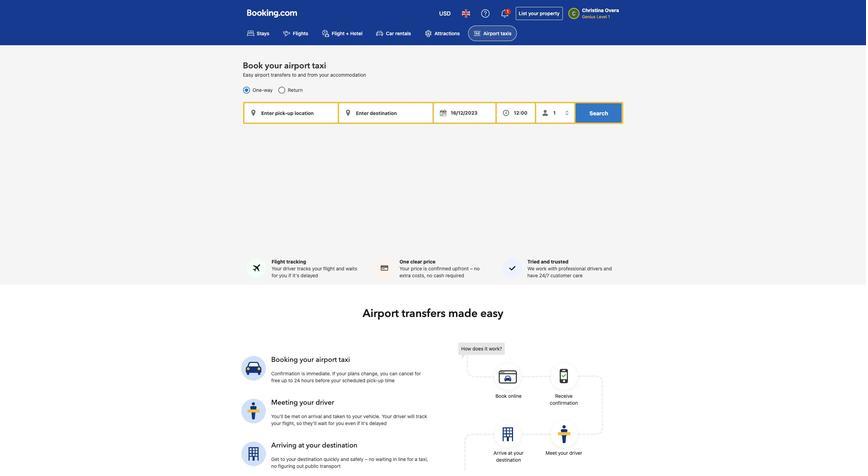 Task type: vqa. For each thing, say whether or not it's contained in the screenshot.
12:00 "button" in the top of the page
yes



Task type: describe. For each thing, give the bounding box(es) containing it.
1 up from the left
[[282, 378, 287, 384]]

to inside you'll be met on arrival and taken to your vehicle. your driver will track your flight, so they'll wait for you even if it's delayed
[[347, 414, 351, 420]]

16/12/2023
[[451, 110, 478, 116]]

driver inside the flight tracking your driver tracks your flight and waits for you if it's delayed
[[283, 266, 296, 272]]

scheduled
[[342, 378, 366, 384]]

public
[[305, 464, 319, 470]]

your up on
[[300, 399, 314, 408]]

online
[[509, 394, 522, 400]]

airport transfers made easy
[[363, 307, 504, 322]]

your down the you'll
[[271, 421, 281, 427]]

in
[[393, 457, 397, 463]]

to inside book your airport taxi easy airport transfers to and from your accommodation
[[292, 72, 297, 78]]

waits
[[346, 266, 357, 272]]

customer
[[551, 273, 572, 279]]

no left waiting
[[369, 457, 375, 463]]

if
[[333, 371, 335, 377]]

quickly
[[324, 457, 340, 463]]

safely
[[351, 457, 364, 463]]

booking.com online hotel reservations image
[[247, 9, 297, 18]]

and inside you'll be met on arrival and taken to your vehicle. your driver will track your flight, so they'll wait for you even if it's delayed
[[323, 414, 332, 420]]

and up work
[[541, 259, 550, 265]]

car
[[386, 31, 394, 36]]

property
[[540, 10, 560, 16]]

waiting
[[376, 457, 392, 463]]

you'll
[[271, 414, 283, 420]]

taken
[[333, 414, 345, 420]]

even
[[345, 421, 356, 427]]

christina overa genius level 1
[[582, 7, 619, 19]]

taxi for book
[[312, 60, 326, 72]]

booking airport taxi image for booking your airport taxi
[[241, 357, 266, 381]]

how
[[462, 346, 471, 352]]

from
[[308, 72, 318, 78]]

on
[[302, 414, 307, 420]]

return
[[288, 87, 303, 93]]

list your property link
[[516, 7, 563, 20]]

your inside get to your destination quickly and safely – no waiting in line for a taxi, no figuring out public transport
[[287, 457, 296, 463]]

one
[[400, 259, 409, 265]]

and inside book your airport taxi easy airport transfers to and from your accommodation
[[298, 72, 306, 78]]

transfers inside book your airport taxi easy airport transfers to and from your accommodation
[[271, 72, 291, 78]]

attractions
[[435, 31, 460, 36]]

flight tracking your driver tracks your flight and waits for you if it's delayed
[[272, 259, 357, 279]]

it's inside the flight tracking your driver tracks your flight and waits for you if it's delayed
[[293, 273, 300, 279]]

list
[[519, 10, 527, 16]]

for inside get to your destination quickly and safely – no waiting in line for a taxi, no figuring out public transport
[[408, 457, 414, 463]]

book your airport taxi easy airport transfers to and from your accommodation
[[243, 60, 366, 78]]

flight for flight tracking your driver tracks your flight and waits for you if it's delayed
[[272, 259, 285, 265]]

no left cash
[[427, 273, 433, 279]]

change,
[[361, 371, 379, 377]]

care
[[573, 273, 583, 279]]

work?
[[489, 346, 502, 352]]

0 horizontal spatial price
[[411, 266, 422, 272]]

drivers
[[587, 266, 603, 272]]

will
[[408, 414, 415, 420]]

trusted
[[551, 259, 569, 265]]

24/7
[[540, 273, 550, 279]]

book for your
[[243, 60, 263, 72]]

1 inside christina overa genius level 1
[[609, 14, 610, 19]]

arriving at your destination
[[271, 442, 358, 451]]

– inside one clear price your price is confirmed upfront – no extra costs, no cash required
[[470, 266, 473, 272]]

booking airport taxi image for meeting your driver
[[241, 400, 266, 424]]

usd
[[440, 10, 451, 17]]

if inside the flight tracking your driver tracks your flight and waits for you if it's delayed
[[289, 273, 291, 279]]

no right upfront
[[474, 266, 480, 272]]

with
[[548, 266, 558, 272]]

at for arriving
[[299, 442, 305, 451]]

does
[[473, 346, 484, 352]]

be
[[285, 414, 290, 420]]

before
[[315, 378, 330, 384]]

Enter destination text field
[[339, 104, 433, 123]]

airport for airport taxis
[[484, 31, 500, 36]]

confirmation
[[271, 371, 300, 377]]

24
[[294, 378, 300, 384]]

your up immediate.
[[300, 356, 314, 365]]

driver up arrival
[[316, 399, 334, 408]]

airport for airport transfers made easy
[[363, 307, 399, 322]]

pick-
[[367, 378, 378, 384]]

arrival
[[309, 414, 322, 420]]

for inside confirmation is immediate. if your plans change, you can cancel for free up to 24 hours before your scheduled pick-up time
[[415, 371, 421, 377]]

airport for book
[[284, 60, 310, 72]]

tracks
[[297, 266, 311, 272]]

time
[[385, 378, 395, 384]]

airport taxis
[[484, 31, 512, 36]]

clear
[[411, 259, 422, 265]]

+
[[346, 31, 349, 36]]

booking
[[271, 356, 298, 365]]

confirmed
[[429, 266, 451, 272]]

your right if
[[337, 371, 347, 377]]

line
[[398, 457, 406, 463]]

attractions link
[[420, 26, 466, 41]]

you inside the flight tracking your driver tracks your flight and waits for you if it's delayed
[[279, 273, 287, 279]]

your up even
[[352, 414, 362, 420]]

it
[[485, 346, 488, 352]]

one-way
[[253, 87, 273, 93]]

upfront
[[453, 266, 469, 272]]

meeting
[[271, 399, 298, 408]]

track
[[416, 414, 427, 420]]



Task type: locate. For each thing, give the bounding box(es) containing it.
your right meet
[[559, 451, 568, 457]]

destination inside arrive at your destination
[[497, 458, 521, 464]]

cash
[[434, 273, 445, 279]]

1 vertical spatial –
[[365, 457, 368, 463]]

figuring
[[278, 464, 295, 470]]

0 horizontal spatial is
[[302, 371, 305, 377]]

1 vertical spatial it's
[[362, 421, 368, 427]]

12:00 button
[[497, 104, 535, 123]]

genius
[[582, 14, 596, 19]]

1 vertical spatial airport
[[363, 307, 399, 322]]

0 horizontal spatial transfers
[[271, 72, 291, 78]]

at inside arrive at your destination
[[508, 451, 513, 457]]

delayed inside the flight tracking your driver tracks your flight and waits for you if it's delayed
[[301, 273, 318, 279]]

1 horizontal spatial airport
[[484, 31, 500, 36]]

how does it work?
[[462, 346, 502, 352]]

flight
[[324, 266, 335, 272]]

1 horizontal spatial taxi
[[339, 356, 350, 365]]

at right arrive
[[508, 451, 513, 457]]

taxi for booking
[[339, 356, 350, 365]]

hours
[[302, 378, 314, 384]]

0 vertical spatial –
[[470, 266, 473, 272]]

flight for flight + hotel
[[332, 31, 345, 36]]

plans
[[348, 371, 360, 377]]

immediate.
[[307, 371, 331, 377]]

your inside you'll be met on arrival and taken to your vehicle. your driver will track your flight, so they'll wait for you even if it's delayed
[[382, 414, 392, 420]]

arrive at your destination
[[494, 451, 524, 464]]

0 vertical spatial taxi
[[312, 60, 326, 72]]

1 down 'overa'
[[609, 14, 610, 19]]

tried and trusted we work with professional drivers and have 24/7 customer care
[[528, 259, 612, 279]]

can
[[390, 371, 398, 377]]

your down one
[[400, 266, 410, 272]]

at
[[299, 442, 305, 451], [508, 451, 513, 457]]

costs,
[[412, 273, 426, 279]]

taxi up from at left top
[[312, 60, 326, 72]]

work
[[536, 266, 547, 272]]

transport
[[320, 464, 341, 470]]

and left from at left top
[[298, 72, 306, 78]]

0 vertical spatial book
[[243, 60, 263, 72]]

0 vertical spatial is
[[424, 266, 427, 272]]

to inside confirmation is immediate. if your plans change, you can cancel for free up to 24 hours before your scheduled pick-up time
[[289, 378, 293, 384]]

and right drivers
[[604, 266, 612, 272]]

delayed down 'tracks'
[[301, 273, 318, 279]]

for inside the flight tracking your driver tracks your flight and waits for you if it's delayed
[[272, 273, 278, 279]]

free
[[271, 378, 280, 384]]

1 horizontal spatial you
[[336, 421, 344, 427]]

and left safely
[[341, 457, 349, 463]]

to inside get to your destination quickly and safely – no waiting in line for a taxi, no figuring out public transport
[[281, 457, 285, 463]]

destination down arrive
[[497, 458, 521, 464]]

book for online
[[496, 394, 507, 400]]

transfers
[[271, 72, 291, 78], [402, 307, 446, 322]]

to left 24
[[289, 378, 293, 384]]

no
[[474, 266, 480, 272], [427, 273, 433, 279], [369, 457, 375, 463], [271, 464, 277, 470]]

get to your destination quickly and safely – no waiting in line for a taxi, no figuring out public transport
[[271, 457, 428, 470]]

0 vertical spatial transfers
[[271, 72, 291, 78]]

destination inside get to your destination quickly and safely – no waiting in line for a taxi, no figuring out public transport
[[298, 457, 322, 463]]

your right list
[[529, 10, 539, 16]]

cancel
[[399, 371, 414, 377]]

1 horizontal spatial is
[[424, 266, 427, 272]]

0 vertical spatial airport
[[284, 60, 310, 72]]

driver left will
[[393, 414, 406, 420]]

made
[[449, 307, 478, 322]]

up down confirmation on the bottom of the page
[[282, 378, 287, 384]]

1 horizontal spatial price
[[424, 259, 436, 265]]

– inside get to your destination quickly and safely – no waiting in line for a taxi, no figuring out public transport
[[365, 457, 368, 463]]

your left flight
[[312, 266, 322, 272]]

book up the easy
[[243, 60, 263, 72]]

at for arrive
[[508, 451, 513, 457]]

book inside book your airport taxi easy airport transfers to and from your accommodation
[[243, 60, 263, 72]]

your inside arrive at your destination
[[514, 451, 524, 457]]

you up time
[[380, 371, 388, 377]]

driver right meet
[[570, 451, 583, 457]]

extra
[[400, 273, 411, 279]]

your inside the flight tracking your driver tracks your flight and waits for you if it's delayed
[[272, 266, 282, 272]]

is up hours
[[302, 371, 305, 377]]

1 horizontal spatial –
[[470, 266, 473, 272]]

it's
[[293, 273, 300, 279], [362, 421, 368, 427]]

to up return
[[292, 72, 297, 78]]

delayed down vehicle.
[[370, 421, 387, 427]]

have
[[528, 273, 538, 279]]

your right vehicle.
[[382, 414, 392, 420]]

booking your airport taxi
[[271, 356, 350, 365]]

0 horizontal spatial at
[[299, 442, 305, 451]]

it's inside you'll be met on arrival and taken to your vehicle. your driver will track your flight, so they'll wait for you even if it's delayed
[[362, 421, 368, 427]]

is up the costs,
[[424, 266, 427, 272]]

1 left list
[[507, 9, 509, 14]]

0 horizontal spatial flight
[[272, 259, 285, 265]]

it's down vehicle.
[[362, 421, 368, 427]]

is inside confirmation is immediate. if your plans change, you can cancel for free up to 24 hours before your scheduled pick-up time
[[302, 371, 305, 377]]

1 horizontal spatial 1
[[609, 14, 610, 19]]

2 vertical spatial you
[[336, 421, 344, 427]]

1
[[507, 9, 509, 14], [609, 14, 610, 19]]

delayed inside you'll be met on arrival and taken to your vehicle. your driver will track your flight, so they'll wait for you even if it's delayed
[[370, 421, 387, 427]]

airport
[[284, 60, 310, 72], [255, 72, 270, 78], [316, 356, 337, 365]]

if down 'tracking'
[[289, 273, 291, 279]]

0 horizontal spatial up
[[282, 378, 287, 384]]

professional
[[559, 266, 586, 272]]

out
[[297, 464, 304, 470]]

receive confirmation
[[550, 394, 578, 407]]

to
[[292, 72, 297, 78], [289, 378, 293, 384], [347, 414, 351, 420], [281, 457, 285, 463]]

destination for get to your destination quickly and safely – no waiting in line for a taxi, no figuring out public transport
[[298, 457, 322, 463]]

your up the way
[[265, 60, 282, 72]]

level
[[597, 14, 607, 19]]

flight left 'tracking'
[[272, 259, 285, 265]]

1 vertical spatial delayed
[[370, 421, 387, 427]]

flight,
[[283, 421, 295, 427]]

12:00
[[514, 110, 528, 116]]

2 horizontal spatial your
[[400, 266, 410, 272]]

if right even
[[357, 421, 360, 427]]

tracking
[[287, 259, 306, 265]]

they'll
[[303, 421, 317, 427]]

2 horizontal spatial airport
[[316, 356, 337, 365]]

Enter pick-up location text field
[[244, 104, 338, 123]]

and inside the flight tracking your driver tracks your flight and waits for you if it's delayed
[[336, 266, 345, 272]]

if inside you'll be met on arrival and taken to your vehicle. your driver will track your flight, so they'll wait for you even if it's delayed
[[357, 421, 360, 427]]

2 vertical spatial airport
[[316, 356, 337, 365]]

1 horizontal spatial airport
[[284, 60, 310, 72]]

0 horizontal spatial it's
[[293, 273, 300, 279]]

meeting your driver
[[271, 399, 334, 408]]

you inside confirmation is immediate. if your plans change, you can cancel for free up to 24 hours before your scheduled pick-up time
[[380, 371, 388, 377]]

and up wait
[[323, 414, 332, 420]]

1 horizontal spatial at
[[508, 451, 513, 457]]

book left the online
[[496, 394, 507, 400]]

0 horizontal spatial book
[[243, 60, 263, 72]]

0 horizontal spatial your
[[272, 266, 282, 272]]

search
[[590, 110, 609, 117]]

your inside the flight tracking your driver tracks your flight and waits for you if it's delayed
[[312, 266, 322, 272]]

arrive
[[494, 451, 507, 457]]

your left 'tracks'
[[272, 266, 282, 272]]

usd button
[[435, 5, 455, 22]]

easy
[[481, 307, 504, 322]]

0 vertical spatial if
[[289, 273, 291, 279]]

flight + hotel link
[[317, 26, 368, 41]]

0 horizontal spatial airport
[[255, 72, 270, 78]]

airport up from at left top
[[284, 60, 310, 72]]

1 horizontal spatial delayed
[[370, 421, 387, 427]]

destination up quickly
[[322, 442, 358, 451]]

your up public on the bottom of the page
[[306, 442, 320, 451]]

1 vertical spatial if
[[357, 421, 360, 427]]

1 horizontal spatial it's
[[362, 421, 368, 427]]

it's down 'tracks'
[[293, 273, 300, 279]]

1 vertical spatial taxi
[[339, 356, 350, 365]]

one clear price your price is confirmed upfront – no extra costs, no cash required
[[400, 259, 480, 279]]

1 vertical spatial book
[[496, 394, 507, 400]]

driver down 'tracking'
[[283, 266, 296, 272]]

1 horizontal spatial up
[[378, 378, 384, 384]]

1 horizontal spatial book
[[496, 394, 507, 400]]

0 vertical spatial you
[[279, 273, 287, 279]]

0 horizontal spatial taxi
[[312, 60, 326, 72]]

your right from at left top
[[319, 72, 329, 78]]

airport up if
[[316, 356, 337, 365]]

0 vertical spatial price
[[424, 259, 436, 265]]

price up confirmed
[[424, 259, 436, 265]]

easy
[[243, 72, 253, 78]]

at right arriving
[[299, 442, 305, 451]]

1 vertical spatial price
[[411, 266, 422, 272]]

1 vertical spatial airport
[[255, 72, 270, 78]]

0 vertical spatial it's
[[293, 273, 300, 279]]

book
[[243, 60, 263, 72], [496, 394, 507, 400]]

price down clear
[[411, 266, 422, 272]]

overa
[[605, 7, 619, 13]]

get
[[271, 457, 279, 463]]

2 horizontal spatial you
[[380, 371, 388, 377]]

0 vertical spatial flight
[[332, 31, 345, 36]]

flight left +
[[332, 31, 345, 36]]

your down if
[[331, 378, 341, 384]]

you inside you'll be met on arrival and taken to your vehicle. your driver will track your flight, so they'll wait for you even if it's delayed
[[336, 421, 344, 427]]

and inside get to your destination quickly and safely – no waiting in line for a taxi, no figuring out public transport
[[341, 457, 349, 463]]

is inside one clear price your price is confirmed upfront – no extra costs, no cash required
[[424, 266, 427, 272]]

confirmation
[[550, 401, 578, 407]]

airport right the easy
[[255, 72, 270, 78]]

stays link
[[242, 26, 275, 41]]

– right upfront
[[470, 266, 473, 272]]

and right flight
[[336, 266, 345, 272]]

up left time
[[378, 378, 384, 384]]

met
[[292, 414, 300, 420]]

– right safely
[[365, 457, 368, 463]]

destination for arriving at your destination
[[322, 442, 358, 451]]

taxis
[[501, 31, 512, 36]]

1 horizontal spatial if
[[357, 421, 360, 427]]

one-
[[253, 87, 264, 93]]

taxi,
[[419, 457, 428, 463]]

0 horizontal spatial if
[[289, 273, 291, 279]]

delayed
[[301, 273, 318, 279], [370, 421, 387, 427]]

list your property
[[519, 10, 560, 16]]

destination up public on the bottom of the page
[[298, 457, 322, 463]]

taxi inside book your airport taxi easy airport transfers to and from your accommodation
[[312, 60, 326, 72]]

1 vertical spatial transfers
[[402, 307, 446, 322]]

way
[[264, 87, 273, 93]]

taxi up plans
[[339, 356, 350, 365]]

destination for arrive at your destination
[[497, 458, 521, 464]]

for inside you'll be met on arrival and taken to your vehicle. your driver will track your flight, so they'll wait for you even if it's delayed
[[329, 421, 335, 427]]

you down 'tracking'
[[279, 273, 287, 279]]

your
[[272, 266, 282, 272], [400, 266, 410, 272], [382, 414, 392, 420]]

1 horizontal spatial flight
[[332, 31, 345, 36]]

so
[[297, 421, 302, 427]]

2 up from the left
[[378, 378, 384, 384]]

you down taken
[[336, 421, 344, 427]]

0 vertical spatial delayed
[[301, 273, 318, 279]]

booking airport taxi image for arriving at your destination
[[241, 442, 266, 467]]

vehicle.
[[364, 414, 381, 420]]

1 vertical spatial is
[[302, 371, 305, 377]]

0 horizontal spatial –
[[365, 457, 368, 463]]

to right get in the bottom of the page
[[281, 457, 285, 463]]

search button
[[576, 104, 622, 123]]

for
[[272, 273, 278, 279], [415, 371, 421, 377], [329, 421, 335, 427], [408, 457, 414, 463]]

your right arrive
[[514, 451, 524, 457]]

0 vertical spatial airport
[[484, 31, 500, 36]]

0 horizontal spatial airport
[[363, 307, 399, 322]]

rentals
[[396, 31, 411, 36]]

airport for booking
[[316, 356, 337, 365]]

your
[[529, 10, 539, 16], [265, 60, 282, 72], [319, 72, 329, 78], [312, 266, 322, 272], [300, 356, 314, 365], [337, 371, 347, 377], [331, 378, 341, 384], [300, 399, 314, 408], [352, 414, 362, 420], [271, 421, 281, 427], [306, 442, 320, 451], [514, 451, 524, 457], [559, 451, 568, 457], [287, 457, 296, 463]]

0 horizontal spatial delayed
[[301, 273, 318, 279]]

1 button
[[497, 5, 513, 22]]

16/12/2023 button
[[434, 104, 496, 123]]

no down get in the bottom of the page
[[271, 464, 277, 470]]

1 vertical spatial you
[[380, 371, 388, 377]]

flight inside the flight tracking your driver tracks your flight and waits for you if it's delayed
[[272, 259, 285, 265]]

0 horizontal spatial 1
[[507, 9, 509, 14]]

arriving
[[271, 442, 297, 451]]

airport taxis link
[[468, 26, 517, 41]]

1 inside "button"
[[507, 9, 509, 14]]

car rentals link
[[371, 26, 417, 41]]

your inside one clear price your price is confirmed upfront – no extra costs, no cash required
[[400, 266, 410, 272]]

booking airport taxi image
[[459, 343, 604, 472], [241, 357, 266, 381], [241, 400, 266, 424], [241, 442, 266, 467]]

a
[[415, 457, 418, 463]]

you
[[279, 273, 287, 279], [380, 371, 388, 377], [336, 421, 344, 427]]

1 horizontal spatial transfers
[[402, 307, 446, 322]]

required
[[446, 273, 464, 279]]

your up figuring
[[287, 457, 296, 463]]

flight + hotel
[[332, 31, 363, 36]]

and
[[298, 72, 306, 78], [541, 259, 550, 265], [336, 266, 345, 272], [604, 266, 612, 272], [323, 414, 332, 420], [341, 457, 349, 463]]

1 vertical spatial flight
[[272, 259, 285, 265]]

0 horizontal spatial you
[[279, 273, 287, 279]]

stays
[[257, 31, 270, 36]]

to up even
[[347, 414, 351, 420]]

driver inside you'll be met on arrival and taken to your vehicle. your driver will track your flight, so they'll wait for you even if it's delayed
[[393, 414, 406, 420]]

confirmation is immediate. if your plans change, you can cancel for free up to 24 hours before your scheduled pick-up time
[[271, 371, 421, 384]]

receive
[[556, 394, 573, 400]]

1 horizontal spatial your
[[382, 414, 392, 420]]

tried
[[528, 259, 540, 265]]



